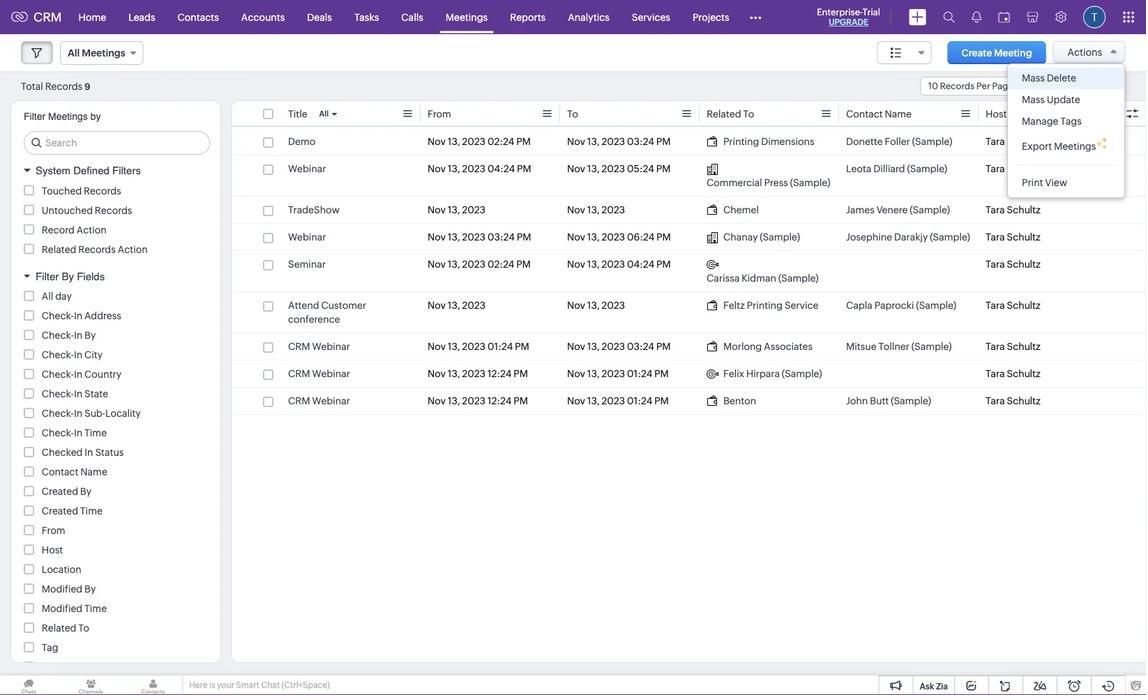 Task type: vqa. For each thing, say whether or not it's contained in the screenshot.


Task type: locate. For each thing, give the bounding box(es) containing it.
4 tara schultz from the top
[[986, 232, 1041, 243]]

records down defined on the top
[[84, 185, 121, 196]]

related up "tag"
[[42, 623, 76, 634]]

1 horizontal spatial all
[[68, 47, 80, 59]]

check-in state
[[42, 389, 108, 400]]

1 vertical spatial 12:24
[[488, 396, 512, 407]]

check- down check-in by
[[42, 350, 74, 361]]

action up related records action
[[76, 224, 106, 235]]

title down "tag"
[[42, 662, 61, 673]]

by inside filter by fields dropdown button
[[62, 270, 74, 283]]

Search text field
[[24, 132, 209, 154]]

7 check- from the top
[[42, 428, 74, 439]]

in up check-in by
[[74, 310, 82, 322]]

0 horizontal spatial 9
[[84, 81, 90, 92]]

signals image
[[972, 11, 982, 23]]

crm webinar for morlong
[[288, 341, 350, 352]]

by up city
[[84, 330, 96, 341]]

3 tara from the top
[[986, 204, 1005, 216]]

touched
[[42, 185, 82, 196]]

tara schultz for donette foller (sample)
[[986, 136, 1041, 147]]

size image
[[891, 47, 902, 59]]

john butt (sample)
[[846, 396, 931, 407]]

chanay (sample) link
[[707, 230, 800, 244]]

1 vertical spatial nov 13, 2023 04:24 pm
[[567, 259, 671, 270]]

mass for mass update
[[1022, 94, 1045, 105]]

per
[[977, 81, 991, 91]]

2 created from the top
[[42, 506, 78, 517]]

nov 13, 2023 01:24 pm
[[428, 341, 529, 352], [567, 368, 669, 380], [567, 396, 669, 407]]

0 vertical spatial all
[[68, 47, 80, 59]]

0 vertical spatial 03:24
[[627, 136, 654, 147]]

in left status
[[85, 447, 93, 458]]

0 vertical spatial nov 13, 2023 04:24 pm
[[428, 163, 531, 174]]

1 vertical spatial nov 13, 2023 12:24 pm
[[428, 396, 528, 407]]

created up created time
[[42, 486, 78, 497]]

0 vertical spatial name
[[885, 108, 912, 120]]

1 vertical spatial from
[[42, 525, 65, 537]]

check- up check-in time
[[42, 408, 74, 419]]

records for total
[[45, 81, 82, 92]]

check-in sub-locality
[[42, 408, 141, 419]]

(sample) for donette foller (sample)
[[912, 136, 953, 147]]

records
[[45, 81, 82, 92], [940, 81, 975, 91], [84, 185, 121, 196], [95, 205, 132, 216], [78, 244, 116, 255]]

name up the foller
[[885, 108, 912, 120]]

webinar link up seminar
[[288, 230, 326, 244]]

mass
[[1022, 73, 1045, 84], [1022, 94, 1045, 105]]

schultz for donette foller (sample)
[[1007, 136, 1041, 147]]

in up the check-in state in the left bottom of the page
[[74, 369, 82, 380]]

check- up checked on the bottom
[[42, 428, 74, 439]]

1 webinar link from the top
[[288, 162, 326, 176]]

checked in status
[[42, 447, 124, 458]]

1 vertical spatial host
[[42, 545, 63, 556]]

1 vertical spatial nov 13, 2023 02:24 pm
[[428, 259, 531, 270]]

4 tara from the top
[[986, 232, 1005, 243]]

schultz for josephine darakjy (sample)
[[1007, 232, 1041, 243]]

meetings
[[446, 12, 488, 23], [82, 47, 125, 59], [48, 111, 88, 122], [1054, 141, 1096, 152]]

0 vertical spatial action
[[76, 224, 106, 235]]

all day
[[42, 291, 72, 302]]

crm for morlong associates
[[288, 341, 310, 352]]

deals link
[[296, 0, 343, 34]]

nov 13, 2023 01:24 pm for benton
[[567, 396, 669, 407]]

0 horizontal spatial title
[[42, 662, 61, 673]]

mass for mass delete
[[1022, 73, 1045, 84]]

related
[[707, 108, 741, 120], [42, 244, 76, 255], [42, 623, 76, 634]]

0 vertical spatial created
[[42, 486, 78, 497]]

0 vertical spatial title
[[288, 108, 307, 120]]

time for created time
[[80, 506, 102, 517]]

filter inside filter by fields dropdown button
[[36, 270, 59, 283]]

0 vertical spatial filter
[[24, 111, 45, 122]]

(sample) up carissa kidman (sample) link
[[760, 232, 800, 243]]

1 tara schultz from the top
[[986, 136, 1041, 147]]

meetings down tags on the top right of the page
[[1054, 141, 1096, 152]]

in left city
[[74, 350, 82, 361]]

9 tara schultz from the top
[[986, 396, 1041, 407]]

1 02:24 from the top
[[488, 136, 514, 147]]

total records 9
[[21, 81, 90, 92]]

0 horizontal spatial name
[[80, 467, 107, 478]]

2 crm webinar link from the top
[[288, 367, 350, 381]]

time down the created by
[[80, 506, 102, 517]]

9
[[1064, 81, 1070, 92], [84, 81, 90, 92]]

0 vertical spatial crm webinar
[[288, 341, 350, 352]]

2 mass from the top
[[1022, 94, 1045, 105]]

check- for check-in address
[[42, 310, 74, 322]]

related to down modified time
[[42, 623, 89, 634]]

crm webinar link
[[288, 340, 350, 354], [288, 367, 350, 381], [288, 394, 350, 408]]

7 tara schultz from the top
[[986, 341, 1041, 352]]

modified for modified by
[[42, 584, 82, 595]]

mass left the 1
[[1022, 73, 1045, 84]]

check- for check-in time
[[42, 428, 74, 439]]

1 vertical spatial name
[[80, 467, 107, 478]]

from
[[428, 108, 451, 120], [42, 525, 65, 537]]

6 tara from the top
[[986, 300, 1005, 311]]

9 schultz from the top
[[1007, 396, 1041, 407]]

untouched
[[42, 205, 93, 216]]

2 vertical spatial crm webinar link
[[288, 394, 350, 408]]

navigation
[[1077, 76, 1125, 96]]

by for modified
[[84, 584, 96, 595]]

records inside field
[[940, 81, 975, 91]]

nov 13, 2023 02:24 pm
[[428, 136, 531, 147], [428, 259, 531, 270]]

smart
[[236, 681, 260, 690]]

1 horizontal spatial title
[[288, 108, 307, 120]]

0 vertical spatial 04:24
[[488, 163, 515, 174]]

analytics link
[[557, 0, 621, 34]]

1 vertical spatial all
[[319, 110, 329, 118]]

contact name up the created by
[[42, 467, 107, 478]]

filter down total
[[24, 111, 45, 122]]

2 tara from the top
[[986, 163, 1005, 174]]

meetings right calls link
[[446, 12, 488, 23]]

2 check- from the top
[[42, 330, 74, 341]]

1 horizontal spatial action
[[118, 244, 148, 255]]

0 vertical spatial contact
[[846, 108, 883, 120]]

None field
[[877, 41, 932, 64]]

13,
[[448, 136, 460, 147], [587, 136, 600, 147], [448, 163, 460, 174], [587, 163, 600, 174], [448, 204, 460, 216], [587, 204, 600, 216], [448, 232, 460, 243], [587, 232, 600, 243], [448, 259, 460, 270], [587, 259, 600, 270], [448, 300, 460, 311], [587, 300, 600, 311], [448, 341, 460, 352], [587, 341, 600, 352], [448, 368, 460, 380], [587, 368, 600, 380], [448, 396, 460, 407], [587, 396, 600, 407]]

crm for felix hirpara (sample)
[[288, 368, 310, 380]]

check-in city
[[42, 350, 103, 361]]

1 vertical spatial filter
[[36, 270, 59, 283]]

tara schultz for james venere (sample)
[[986, 204, 1041, 216]]

1 horizontal spatial nov 13, 2023 04:24 pm
[[567, 259, 671, 270]]

contacts image
[[124, 676, 182, 696]]

view
[[1045, 177, 1068, 188]]

0 vertical spatial 12:24
[[488, 368, 512, 380]]

0 vertical spatial nov 13, 2023 02:24 pm
[[428, 136, 531, 147]]

in for address
[[74, 310, 82, 322]]

check- down check-in city
[[42, 369, 74, 380]]

contact down checked on the bottom
[[42, 467, 78, 478]]

2 vertical spatial time
[[84, 604, 107, 615]]

leota dilliard (sample)
[[846, 163, 948, 174]]

by up day
[[62, 270, 74, 283]]

services link
[[621, 0, 682, 34]]

chats image
[[0, 676, 57, 696]]

tradeshow link
[[288, 203, 340, 217]]

1 vertical spatial action
[[118, 244, 148, 255]]

2 crm webinar from the top
[[288, 368, 350, 380]]

touched records
[[42, 185, 121, 196]]

2 vertical spatial 01:24
[[627, 396, 653, 407]]

nov
[[428, 136, 446, 147], [567, 136, 585, 147], [428, 163, 446, 174], [567, 163, 585, 174], [428, 204, 446, 216], [567, 204, 585, 216], [428, 232, 446, 243], [567, 232, 585, 243], [428, 259, 446, 270], [567, 259, 585, 270], [428, 300, 446, 311], [567, 300, 585, 311], [428, 341, 446, 352], [567, 341, 585, 352], [428, 368, 446, 380], [567, 368, 585, 380], [428, 396, 446, 407], [567, 396, 585, 407]]

page
[[992, 81, 1014, 91]]

5 tara schultz from the top
[[986, 259, 1041, 270]]

0 horizontal spatial 04:24
[[488, 163, 515, 174]]

nov 13, 2023 03:24 pm
[[567, 136, 671, 147], [428, 232, 531, 243], [567, 341, 671, 352]]

2 vertical spatial related
[[42, 623, 76, 634]]

morlong associates
[[724, 341, 813, 352]]

3 check- from the top
[[42, 350, 74, 361]]

7 tara from the top
[[986, 341, 1005, 352]]

7 schultz from the top
[[1007, 341, 1041, 352]]

created by
[[42, 486, 91, 497]]

1 vertical spatial 03:24
[[488, 232, 515, 243]]

12:24 for benton
[[488, 396, 512, 407]]

felix hirpara (sample)
[[724, 368, 822, 380]]

name down the checked in status
[[80, 467, 107, 478]]

mass inside "link"
[[1022, 73, 1045, 84]]

0 vertical spatial 02:24
[[488, 136, 514, 147]]

1 vertical spatial time
[[80, 506, 102, 517]]

1 schultz from the top
[[1007, 136, 1041, 147]]

defined
[[73, 165, 109, 177]]

carissa
[[707, 273, 740, 284]]

(sample) right the foller
[[912, 136, 953, 147]]

12:24
[[488, 368, 512, 380], [488, 396, 512, 407]]

10
[[928, 81, 938, 91]]

0 horizontal spatial contact
[[42, 467, 78, 478]]

hirpara
[[746, 368, 780, 380]]

(sample)
[[912, 136, 953, 147], [907, 163, 948, 174], [790, 177, 831, 188], [910, 204, 950, 216], [760, 232, 800, 243], [930, 232, 970, 243], [779, 273, 819, 284], [916, 300, 957, 311], [912, 341, 952, 352], [782, 368, 822, 380], [891, 396, 931, 407]]

records up fields
[[78, 244, 116, 255]]

2 12:24 from the top
[[488, 396, 512, 407]]

(sample) right dilliard
[[907, 163, 948, 174]]

title up the demo
[[288, 108, 307, 120]]

feltz
[[724, 300, 745, 311]]

(sample) right 'darakjy'
[[930, 232, 970, 243]]

time down modified by
[[84, 604, 107, 615]]

4 schultz from the top
[[1007, 232, 1041, 243]]

2 horizontal spatial all
[[319, 110, 329, 118]]

(sample) right paprocki
[[916, 300, 957, 311]]

0 vertical spatial mass
[[1022, 73, 1045, 84]]

manage tags link
[[1008, 111, 1125, 133]]

records down the touched records
[[95, 205, 132, 216]]

(sample) right press
[[790, 177, 831, 188]]

1 vertical spatial nov 13, 2023 01:24 pm
[[567, 368, 669, 380]]

01:24 for felix hirpara (sample)
[[627, 368, 653, 380]]

tara
[[986, 136, 1005, 147], [986, 163, 1005, 174], [986, 204, 1005, 216], [986, 232, 1005, 243], [986, 259, 1005, 270], [986, 300, 1005, 311], [986, 341, 1005, 352], [986, 368, 1005, 380], [986, 396, 1005, 407]]

tara for josephine darakjy (sample)
[[986, 232, 1005, 243]]

webinar link for nov 13, 2023 03:24 pm
[[288, 230, 326, 244]]

in for country
[[74, 369, 82, 380]]

1 vertical spatial created
[[42, 506, 78, 517]]

9 for 1 - 9
[[1064, 81, 1070, 92]]

4 check- from the top
[[42, 369, 74, 380]]

in down check-in address
[[74, 330, 82, 341]]

1 vertical spatial mass
[[1022, 94, 1045, 105]]

printing up commercial
[[724, 136, 759, 147]]

meetings inside all meetings field
[[82, 47, 125, 59]]

9 tara from the top
[[986, 396, 1005, 407]]

status
[[95, 447, 124, 458]]

enterprise-trial upgrade
[[817, 7, 881, 27]]

chemel link
[[707, 203, 759, 217]]

signals element
[[964, 0, 990, 34]]

check- for check-in by
[[42, 330, 74, 341]]

calls link
[[390, 0, 435, 34]]

customer
[[321, 300, 366, 311]]

check- up check-in city
[[42, 330, 74, 341]]

1 vertical spatial related to
[[42, 623, 89, 634]]

1 horizontal spatial contact
[[846, 108, 883, 120]]

name
[[885, 108, 912, 120], [80, 467, 107, 478]]

check- down check-in country
[[42, 389, 74, 400]]

related down record
[[42, 244, 76, 255]]

(sample) right the tollner
[[912, 341, 952, 352]]

feltz printing service
[[724, 300, 819, 311]]

-
[[1058, 81, 1062, 92]]

9 down 'all meetings'
[[84, 81, 90, 92]]

schultz for leota dilliard (sample)
[[1007, 163, 1041, 174]]

by for filter
[[62, 270, 74, 283]]

1 vertical spatial modified
[[42, 604, 82, 615]]

records for untouched
[[95, 205, 132, 216]]

0 horizontal spatial action
[[76, 224, 106, 235]]

1 crm webinar from the top
[[288, 341, 350, 352]]

action
[[76, 224, 106, 235], [118, 244, 148, 255]]

1 check- from the top
[[42, 310, 74, 322]]

webinar
[[288, 163, 326, 174], [288, 232, 326, 243], [312, 341, 350, 352], [312, 368, 350, 380], [312, 396, 350, 407]]

1 horizontal spatial to
[[567, 108, 578, 120]]

fields
[[77, 270, 105, 283]]

1 horizontal spatial contact name
[[846, 108, 912, 120]]

(sample) for carissa kidman (sample)
[[779, 273, 819, 284]]

(ctrl+space)
[[282, 681, 330, 690]]

records right the 10
[[940, 81, 975, 91]]

josephine darakjy (sample) link
[[846, 230, 970, 244]]

related to up the printing dimensions link
[[707, 108, 754, 120]]

05:24
[[627, 163, 654, 174]]

1 horizontal spatial host
[[986, 108, 1007, 120]]

0 vertical spatial host
[[986, 108, 1007, 120]]

host up location at the left
[[42, 545, 63, 556]]

2 modified from the top
[[42, 604, 82, 615]]

trial
[[863, 7, 881, 17]]

printing down carissa kidman (sample)
[[747, 300, 783, 311]]

meetings left by
[[48, 111, 88, 122]]

(sample) for felix hirpara (sample)
[[782, 368, 822, 380]]

contact
[[846, 108, 883, 120], [42, 467, 78, 478]]

8 tara from the top
[[986, 368, 1005, 380]]

tara schultz for john butt (sample)
[[986, 396, 1041, 407]]

3 schultz from the top
[[1007, 204, 1041, 216]]

crm webinar for felix
[[288, 368, 350, 380]]

all
[[68, 47, 80, 59], [319, 110, 329, 118], [42, 291, 53, 302]]

contact up donette
[[846, 108, 883, 120]]

by
[[62, 270, 74, 283], [84, 330, 96, 341], [80, 486, 91, 497], [84, 584, 96, 595]]

2 nov 13, 2023 12:24 pm from the top
[[428, 396, 528, 407]]

1 vertical spatial 02:24
[[488, 259, 514, 270]]

3 tara schultz from the top
[[986, 204, 1041, 216]]

1 vertical spatial 04:24
[[627, 259, 655, 270]]

1 mass from the top
[[1022, 73, 1045, 84]]

mass update
[[1022, 94, 1080, 105]]

calendar image
[[998, 12, 1010, 23]]

related up the printing dimensions link
[[707, 108, 741, 120]]

(sample) down associates
[[782, 368, 822, 380]]

1 nov 13, 2023 02:24 pm from the top
[[428, 136, 531, 147]]

9 right -
[[1064, 81, 1070, 92]]

record
[[42, 224, 75, 235]]

morlong
[[724, 341, 762, 352]]

row group
[[232, 128, 1146, 415]]

home
[[79, 12, 106, 23]]

1 horizontal spatial 9
[[1064, 81, 1070, 92]]

2 schultz from the top
[[1007, 163, 1041, 174]]

2 vertical spatial nov 13, 2023 01:24 pm
[[567, 396, 669, 407]]

create meeting button
[[948, 41, 1046, 64]]

crm for benton
[[288, 396, 310, 407]]

in for by
[[74, 330, 82, 341]]

attend customer conference
[[288, 300, 366, 325]]

modified down modified by
[[42, 604, 82, 615]]

10 Records Per Page field
[[921, 77, 1032, 96]]

your
[[217, 681, 234, 690]]

0 vertical spatial webinar link
[[288, 162, 326, 176]]

1 modified from the top
[[42, 584, 82, 595]]

6 check- from the top
[[42, 408, 74, 419]]

0 horizontal spatial host
[[42, 545, 63, 556]]

1 horizontal spatial from
[[428, 108, 451, 120]]

schultz for james venere (sample)
[[1007, 204, 1041, 216]]

by up modified time
[[84, 584, 96, 595]]

webinar for morlong associates
[[312, 341, 350, 352]]

filter for filter by fields
[[36, 270, 59, 283]]

modified down location at the left
[[42, 584, 82, 595]]

0 vertical spatial modified
[[42, 584, 82, 595]]

in
[[74, 310, 82, 322], [74, 330, 82, 341], [74, 350, 82, 361], [74, 369, 82, 380], [74, 389, 82, 400], [74, 408, 82, 419], [74, 428, 82, 439], [85, 447, 93, 458]]

2 nov 13, 2023 02:24 pm from the top
[[428, 259, 531, 270]]

nov 13, 2023 12:24 pm
[[428, 368, 528, 380], [428, 396, 528, 407]]

2 webinar link from the top
[[288, 230, 326, 244]]

created down the created by
[[42, 506, 78, 517]]

webinar link down the demo
[[288, 162, 326, 176]]

filter up all day
[[36, 270, 59, 283]]

5 check- from the top
[[42, 389, 74, 400]]

all for all
[[319, 110, 329, 118]]

in left the sub-
[[74, 408, 82, 419]]

0 horizontal spatial all
[[42, 291, 53, 302]]

check- down all day
[[42, 310, 74, 322]]

9 inside total records 9
[[84, 81, 90, 92]]

tara for mitsue tollner (sample)
[[986, 341, 1005, 352]]

in left state
[[74, 389, 82, 400]]

profile image
[[1084, 6, 1106, 28]]

0 horizontal spatial nov 13, 2023 04:24 pm
[[428, 163, 531, 174]]

1 vertical spatial crm webinar link
[[288, 367, 350, 381]]

all inside all meetings field
[[68, 47, 80, 59]]

0 vertical spatial nov 13, 2023 03:24 pm
[[567, 136, 671, 147]]

related to
[[707, 108, 754, 120], [42, 623, 89, 634]]

(sample) right butt
[[891, 396, 931, 407]]

1 vertical spatial 01:24
[[627, 368, 653, 380]]

filter for filter meetings by
[[24, 111, 45, 122]]

tag
[[42, 643, 58, 654]]

01:24 for benton
[[627, 396, 653, 407]]

title
[[288, 108, 307, 120], [42, 662, 61, 673]]

chat
[[261, 681, 280, 690]]

tradeshow
[[288, 204, 340, 216]]

1 vertical spatial webinar link
[[288, 230, 326, 244]]

0 vertical spatial nov 13, 2023 12:24 pm
[[428, 368, 528, 380]]

by up created time
[[80, 486, 91, 497]]

0 vertical spatial contact name
[[846, 108, 912, 120]]

meetings down home
[[82, 47, 125, 59]]

1 crm webinar link from the top
[[288, 340, 350, 354]]

action up filter by fields dropdown button
[[118, 244, 148, 255]]

create menu image
[[909, 9, 927, 25]]

1 created from the top
[[42, 486, 78, 497]]

1 12:24 from the top
[[488, 368, 512, 380]]

records up the filter meetings by
[[45, 81, 82, 92]]

tara for james venere (sample)
[[986, 204, 1005, 216]]

in up the checked in status
[[74, 428, 82, 439]]

(sample) up service
[[779, 273, 819, 284]]

1 nov 13, 2023 12:24 pm from the top
[[428, 368, 528, 380]]

6 tara schultz from the top
[[986, 300, 1041, 311]]

1 vertical spatial crm webinar
[[288, 368, 350, 380]]

2 02:24 from the top
[[488, 259, 514, 270]]

time down the sub-
[[84, 428, 107, 439]]

mass up manage
[[1022, 94, 1045, 105]]

0 vertical spatial related to
[[707, 108, 754, 120]]

0 horizontal spatial contact name
[[42, 467, 107, 478]]

1 tara from the top
[[986, 136, 1005, 147]]

2 vertical spatial crm webinar
[[288, 396, 350, 407]]

created for created by
[[42, 486, 78, 497]]

(sample) up 'darakjy'
[[910, 204, 950, 216]]

capla paprocki (sample) link
[[846, 299, 957, 313]]

2 vertical spatial all
[[42, 291, 53, 302]]

0 horizontal spatial from
[[42, 525, 65, 537]]

2 tara schultz from the top
[[986, 163, 1041, 174]]

2 vertical spatial nov 13, 2023 03:24 pm
[[567, 341, 671, 352]]

paprocki
[[875, 300, 914, 311]]

0 vertical spatial crm webinar link
[[288, 340, 350, 354]]

schultz for capla paprocki (sample)
[[1007, 300, 1041, 311]]

2023
[[462, 136, 486, 147], [602, 136, 625, 147], [462, 163, 486, 174], [602, 163, 625, 174], [462, 204, 486, 216], [602, 204, 625, 216], [462, 232, 486, 243], [602, 232, 625, 243], [462, 259, 486, 270], [602, 259, 625, 270], [462, 300, 486, 311], [602, 300, 625, 311], [462, 341, 486, 352], [602, 341, 625, 352], [462, 368, 486, 380], [602, 368, 625, 380], [462, 396, 486, 407], [602, 396, 625, 407]]

6 schultz from the top
[[1007, 300, 1041, 311]]

2 vertical spatial 03:24
[[627, 341, 654, 352]]

contact name up donette
[[846, 108, 912, 120]]

host down "page"
[[986, 108, 1007, 120]]



Task type: describe. For each thing, give the bounding box(es) containing it.
(sample) for josephine darakjy (sample)
[[930, 232, 970, 243]]

reports
[[510, 12, 546, 23]]

tara schultz for josephine darakjy (sample)
[[986, 232, 1041, 243]]

schultz for mitsue tollner (sample)
[[1007, 341, 1041, 352]]

leota
[[846, 163, 872, 174]]

meetings link
[[435, 0, 499, 34]]

untouched records
[[42, 205, 132, 216]]

1 vertical spatial related
[[42, 244, 76, 255]]

check- for check-in sub-locality
[[42, 408, 74, 419]]

created for created time
[[42, 506, 78, 517]]

modified for modified time
[[42, 604, 82, 615]]

meetings inside 'meetings' link
[[446, 12, 488, 23]]

printing dimensions
[[724, 136, 815, 147]]

kidman
[[742, 273, 777, 284]]

venere
[[877, 204, 908, 216]]

by for created
[[80, 486, 91, 497]]

home link
[[67, 0, 117, 34]]

0 horizontal spatial to
[[78, 623, 89, 634]]

0 vertical spatial related
[[707, 108, 741, 120]]

press
[[764, 177, 788, 188]]

dilliard
[[874, 163, 905, 174]]

mass update link
[[1008, 89, 1125, 111]]

All Meetings field
[[60, 41, 143, 65]]

benton link
[[707, 394, 756, 408]]

contacts
[[178, 12, 219, 23]]

records for 10
[[940, 81, 975, 91]]

check- for check-in state
[[42, 389, 74, 400]]

1 horizontal spatial name
[[885, 108, 912, 120]]

(sample) for james venere (sample)
[[910, 204, 950, 216]]

export
[[1022, 141, 1052, 152]]

meetings for all meetings
[[82, 47, 125, 59]]

reports link
[[499, 0, 557, 34]]

tasks link
[[343, 0, 390, 34]]

tara for capla paprocki (sample)
[[986, 300, 1005, 311]]

crm webinar link for morlong
[[288, 340, 350, 354]]

seminar
[[288, 259, 326, 270]]

nov 13, 2023 05:24 pm
[[567, 163, 671, 174]]

tollner
[[879, 341, 910, 352]]

create menu element
[[901, 0, 935, 34]]

josephine
[[846, 232, 892, 243]]

1 horizontal spatial 04:24
[[627, 259, 655, 270]]

related records action
[[42, 244, 148, 255]]

meetings for export meetings
[[1054, 141, 1096, 152]]

mitsue tollner (sample) link
[[846, 340, 952, 354]]

tara for donette foller (sample)
[[986, 136, 1005, 147]]

02:24 for nov 13, 2023 04:24 pm
[[488, 259, 514, 270]]

0 vertical spatial from
[[428, 108, 451, 120]]

filters
[[112, 165, 141, 177]]

chemel
[[724, 204, 759, 216]]

1 vertical spatial nov 13, 2023 03:24 pm
[[428, 232, 531, 243]]

nov 13, 2023 02:24 pm for nov 13, 2023 04:24 pm
[[428, 259, 531, 270]]

1 vertical spatial contact name
[[42, 467, 107, 478]]

02:24 for nov 13, 2023 03:24 pm
[[488, 136, 514, 147]]

leota dilliard (sample) link
[[846, 162, 948, 176]]

contacts link
[[166, 0, 230, 34]]

tara schultz for leota dilliard (sample)
[[986, 163, 1041, 174]]

total
[[21, 81, 43, 92]]

1 vertical spatial title
[[42, 662, 61, 673]]

channels image
[[62, 676, 120, 696]]

enterprise-
[[817, 7, 863, 17]]

records for touched
[[84, 185, 121, 196]]

associates
[[764, 341, 813, 352]]

12:24 for felix hirpara (sample)
[[488, 368, 512, 380]]

webinar for felix hirpara (sample)
[[312, 368, 350, 380]]

check- for check-in country
[[42, 369, 74, 380]]

nov 13, 2023 12:24 pm for felix hirpara (sample)
[[428, 368, 528, 380]]

here is your smart chat (ctrl+space)
[[189, 681, 330, 690]]

by
[[90, 111, 101, 122]]

0 vertical spatial nov 13, 2023 01:24 pm
[[428, 341, 529, 352]]

day
[[55, 291, 72, 302]]

0 horizontal spatial related to
[[42, 623, 89, 634]]

webinar for benton
[[312, 396, 350, 407]]

in for time
[[74, 428, 82, 439]]

06:24
[[627, 232, 655, 243]]

5 schultz from the top
[[1007, 259, 1041, 270]]

tara for john butt (sample)
[[986, 396, 1005, 407]]

attend customer conference link
[[288, 299, 414, 327]]

Other Modules field
[[741, 6, 771, 28]]

schultz for john butt (sample)
[[1007, 396, 1041, 407]]

mass delete link
[[1008, 68, 1125, 89]]

5 tara from the top
[[986, 259, 1005, 270]]

check-in address
[[42, 310, 121, 322]]

felix hirpara (sample) link
[[707, 367, 822, 381]]

(sample) for mitsue tollner (sample)
[[912, 341, 952, 352]]

in for sub-
[[74, 408, 82, 419]]

ask
[[920, 682, 934, 691]]

donette foller (sample) link
[[846, 135, 953, 149]]

modified by
[[42, 584, 96, 595]]

morlong associates link
[[707, 340, 813, 354]]

2 horizontal spatial to
[[743, 108, 754, 120]]

10 records per page
[[928, 81, 1014, 91]]

export meetings
[[1022, 141, 1096, 152]]

in for state
[[74, 389, 82, 400]]

1 horizontal spatial related to
[[707, 108, 754, 120]]

printing dimensions link
[[707, 135, 815, 149]]

search element
[[935, 0, 964, 34]]

manage tags
[[1022, 116, 1082, 127]]

modified time
[[42, 604, 107, 615]]

mitsue tollner (sample)
[[846, 341, 952, 352]]

zia
[[936, 682, 948, 691]]

time for modified time
[[84, 604, 107, 615]]

8 tara schultz from the top
[[986, 368, 1041, 380]]

meetings for filter meetings by
[[48, 111, 88, 122]]

nov 13, 2023 01:24 pm for felix hirpara (sample)
[[567, 368, 669, 380]]

locality
[[105, 408, 141, 419]]

0 vertical spatial time
[[84, 428, 107, 439]]

services
[[632, 12, 670, 23]]

check-in by
[[42, 330, 96, 341]]

capla paprocki (sample)
[[846, 300, 957, 311]]

create meeting
[[962, 47, 1032, 58]]

state
[[84, 389, 108, 400]]

tasks
[[354, 12, 379, 23]]

city
[[84, 350, 103, 361]]

(sample) for commercial press (sample)
[[790, 177, 831, 188]]

check- for check-in city
[[42, 350, 74, 361]]

9 for total records 9
[[84, 81, 90, 92]]

nov 13, 2023 03:24 pm for nov 13, 2023 02:24 pm
[[567, 136, 671, 147]]

3 crm webinar from the top
[[288, 396, 350, 407]]

(sample) for capla paprocki (sample)
[[916, 300, 957, 311]]

chanay
[[724, 232, 758, 243]]

webinar link for nov 13, 2023 04:24 pm
[[288, 162, 326, 176]]

mass delete
[[1022, 73, 1077, 84]]

0 vertical spatial 01:24
[[488, 341, 513, 352]]

create
[[962, 47, 992, 58]]

country
[[84, 369, 122, 380]]

check-in time
[[42, 428, 107, 439]]

print view
[[1022, 177, 1068, 188]]

leads
[[128, 12, 155, 23]]

butt
[[870, 396, 889, 407]]

all for all day
[[42, 291, 53, 302]]

sub-
[[84, 408, 105, 419]]

tara schultz for capla paprocki (sample)
[[986, 300, 1041, 311]]

1 vertical spatial printing
[[747, 300, 783, 311]]

03:24 for nov 13, 2023 02:24 pm
[[627, 136, 654, 147]]

(sample) for john butt (sample)
[[891, 396, 931, 407]]

nov 13, 2023 06:24 pm
[[567, 232, 671, 243]]

crm webinar link for felix
[[288, 367, 350, 381]]

feltz printing service link
[[707, 299, 819, 313]]

nov 13, 2023 02:24 pm for nov 13, 2023 03:24 pm
[[428, 136, 531, 147]]

commercial press (sample) link
[[707, 162, 832, 190]]

records for related
[[78, 244, 116, 255]]

leads link
[[117, 0, 166, 34]]

03:24 for nov 13, 2023 01:24 pm
[[627, 341, 654, 352]]

nov 13, 2023 03:24 pm for nov 13, 2023 01:24 pm
[[567, 341, 671, 352]]

in for city
[[74, 350, 82, 361]]

1 vertical spatial contact
[[42, 467, 78, 478]]

in for status
[[85, 447, 93, 458]]

checked
[[42, 447, 83, 458]]

search image
[[943, 11, 955, 23]]

tara for leota dilliard (sample)
[[986, 163, 1005, 174]]

profile element
[[1075, 0, 1114, 34]]

1
[[1052, 81, 1056, 92]]

0 vertical spatial printing
[[724, 136, 759, 147]]

tags
[[1061, 116, 1082, 127]]

print
[[1022, 177, 1043, 188]]

all for all meetings
[[68, 47, 80, 59]]

system
[[36, 165, 70, 177]]

deals
[[307, 12, 332, 23]]

3 crm webinar link from the top
[[288, 394, 350, 408]]

8 schultz from the top
[[1007, 368, 1041, 380]]

accounts link
[[230, 0, 296, 34]]

chanay (sample)
[[724, 232, 800, 243]]

row group containing demo
[[232, 128, 1146, 415]]

mitsue
[[846, 341, 877, 352]]

manage
[[1022, 116, 1059, 127]]

nov 13, 2023 12:24 pm for benton
[[428, 396, 528, 407]]

tara schultz for mitsue tollner (sample)
[[986, 341, 1041, 352]]

(sample) for leota dilliard (sample)
[[907, 163, 948, 174]]



